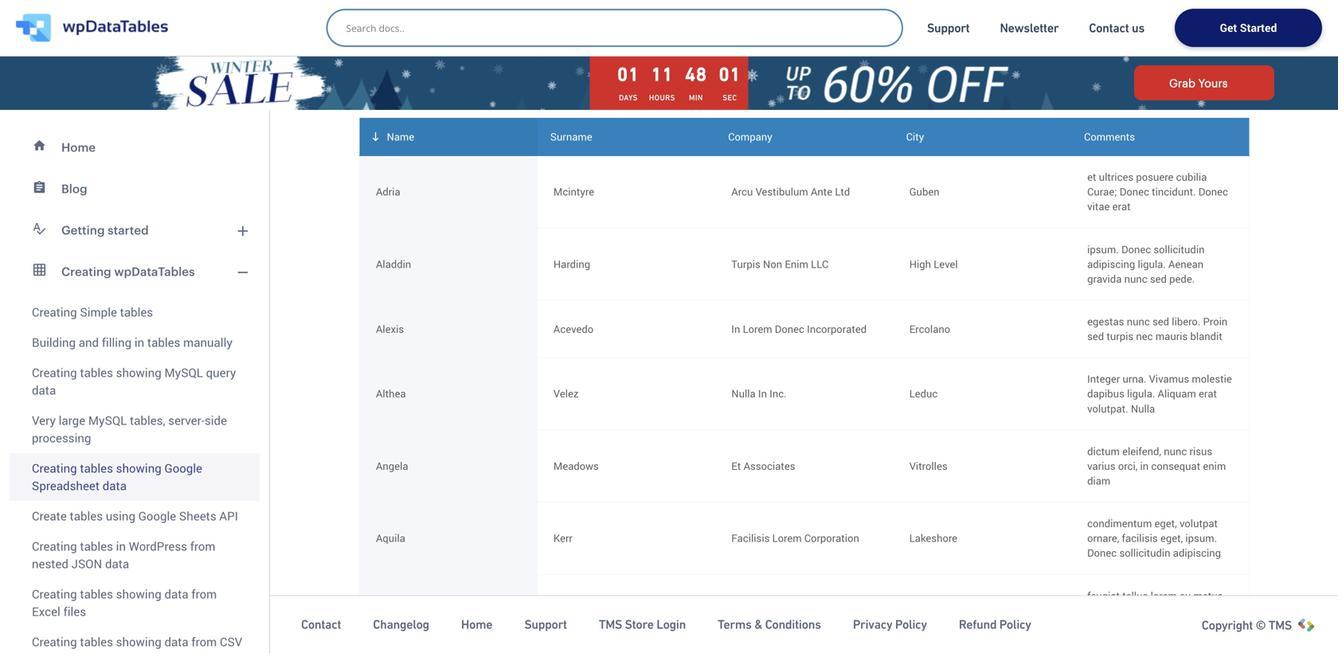 Task type: describe. For each thing, give the bounding box(es) containing it.
creating tables showing mysql query data
[[32, 364, 236, 398]]

ligula. inside ipsum. donec sollicitudin adipiscing ligula. aenean gravida nunc sed pede.
[[1138, 257, 1166, 271]]

condimentum
[[1088, 516, 1152, 531]]

lakeshore
[[910, 531, 958, 545]]

mauris
[[1156, 329, 1188, 343]]

diam
[[1088, 474, 1111, 488]]

refund policy link
[[959, 617, 1031, 633]]

harding
[[554, 257, 590, 271]]

copyright
[[1202, 618, 1253, 633]]

in inside dictum eleifend, nunc risus varius orci, in consequat enim diam
[[1140, 459, 1149, 473]]

risus
[[1190, 444, 1213, 458]]

in inside feugiat tellus lorem eu metus. in lorem. donec elementum, lorem
[[1088, 603, 1096, 618]]

data inside creating tables in wordpress from nested json data
[[105, 556, 129, 572]]

11
[[651, 63, 673, 85]]

vitae
[[1088, 199, 1110, 214]]

wpdatatables - tables and charts manager wordpress plugin image
[[16, 14, 168, 42]]

2 01 from the left
[[719, 63, 741, 85]]

tables up building and filling in tables manually link
[[120, 304, 153, 320]]

condimentum eget, volutpat ornare, facilisis eget, ipsum. donec sollicitudin adipiscing
[[1088, 516, 1221, 560]]

create tables using google sheets api
[[32, 508, 238, 524]]

tables for creating tables showing mysql query data
[[80, 364, 113, 381]]

molestie
[[1192, 372, 1232, 386]]

sheets
[[179, 508, 216, 524]]

donec down cubilia
[[1199, 185, 1228, 199]]

sed inside ipsum. donec sollicitudin adipiscing ligula. aenean gravida nunc sed pede.
[[1150, 272, 1167, 286]]

turpis
[[732, 257, 761, 271]]

ultrices
[[1099, 170, 1134, 184]]

csv
[[220, 634, 242, 650]]

Search input search field
[[346, 17, 891, 39]]

meadows
[[554, 459, 599, 473]]

showing for creating tables showing data from csv files
[[116, 634, 162, 650]]

name
[[387, 130, 414, 144]]

creating tables showing mysql query data link
[[10, 358, 260, 406]]

1 horizontal spatial home link
[[461, 617, 493, 633]]

entries
[[1203, 87, 1237, 102]]

surname: activate to sort column ascending element
[[538, 118, 716, 156]]

query
[[206, 364, 236, 381]]

creating tables showing data from excel files link
[[10, 579, 260, 627]]

high level
[[910, 257, 958, 271]]

eget, down volutpat
[[1161, 531, 1183, 545]]

from for creating tables in wordpress from nested json data
[[190, 538, 216, 554]]

nunc inside the egestas nunc sed libero. proin sed turpis nec mauris blandit
[[1127, 314, 1150, 329]]

tables for creating tables in wordpress from nested json data
[[80, 538, 113, 554]]

privacy
[[853, 618, 893, 632]]

vestibulum
[[756, 185, 808, 199]]

creating for creating simple tables
[[32, 304, 77, 320]]

company
[[728, 130, 773, 144]]

vitrolles
[[910, 459, 948, 473]]

pede.
[[1170, 272, 1195, 286]]

tables,
[[130, 412, 165, 429]]

associates
[[744, 459, 795, 473]]

nunc inside ipsum. donec sollicitudin adipiscing ligula. aenean gravida nunc sed pede.
[[1125, 272, 1148, 286]]

hours
[[649, 93, 675, 102]]

wpdatatables
[[114, 264, 195, 278]]

non
[[763, 257, 782, 271]]

ligula. inside 'integer urna. vivamus molestie dapibus ligula. aliquam erat volutpat. nulla'
[[1127, 387, 1155, 401]]

getting started
[[61, 223, 149, 237]]

contact link
[[301, 617, 341, 633]]

nulla inside 'integer urna. vivamus molestie dapibus ligula. aliquam erat volutpat. nulla'
[[1131, 401, 1155, 416]]

feugiat tellus lorem eu metus. in lorem. donec elementum, lorem
[[1088, 589, 1226, 632]]

contact for contact us
[[1089, 21, 1129, 35]]

creating tables showing data from csv files link
[[10, 627, 260, 653]]

et
[[1088, 170, 1097, 184]]

creating for creating tables showing mysql query data
[[32, 364, 77, 381]]

google for using
[[138, 508, 176, 524]]

48
[[685, 63, 707, 85]]

lorem for facilisis
[[772, 531, 802, 545]]

started
[[1240, 20, 1277, 35]]

enim
[[785, 257, 809, 271]]

facilisis
[[732, 531, 770, 545]]

refund
[[959, 618, 997, 632]]

et ultrices posuere cubilia curae; donec tincidunt. donec vitae erat
[[1088, 170, 1228, 214]]

posuere
[[1136, 170, 1174, 184]]

1 horizontal spatial in
[[758, 387, 767, 401]]

blog
[[61, 182, 87, 196]]

grab yours
[[1170, 76, 1228, 89]]

privacy policy link
[[853, 617, 927, 633]]

server-
[[168, 412, 205, 429]]

0 vertical spatial support
[[927, 21, 970, 35]]

kerr
[[554, 531, 573, 545]]

policy for privacy policy
[[895, 618, 927, 632]]

erat inside 'integer urna. vivamus molestie dapibus ligula. aliquam erat volutpat. nulla'
[[1199, 387, 1217, 401]]

from for creating tables showing data from csv files
[[192, 634, 217, 650]]

mysql inside 'very large mysql tables, server-side processing'
[[88, 412, 127, 429]]

print button
[[473, 42, 545, 73]]

data inside creating tables showing mysql query data
[[32, 382, 56, 398]]

incorporated
[[807, 322, 867, 336]]

libero.
[[1172, 314, 1201, 329]]

1 vertical spatial sed
[[1153, 314, 1170, 329]]

aenean
[[1169, 257, 1204, 271]]

in lorem donec incorporated
[[732, 322, 867, 336]]

terms
[[718, 618, 752, 632]]

1 vertical spatial support
[[524, 618, 567, 632]]

2 vertical spatial sed
[[1088, 329, 1104, 343]]

yours
[[1199, 76, 1228, 89]]

creating tables showing google spreadsheet data link
[[10, 453, 260, 501]]

creating tables showing data from excel files
[[32, 586, 217, 620]]

creating wpdatatables
[[61, 264, 195, 278]]

adipiscing inside ipsum. donec sollicitudin adipiscing ligula. aenean gravida nunc sed pede.
[[1088, 257, 1136, 271]]

1 horizontal spatial home
[[461, 618, 493, 632]]

eleifend,
[[1123, 444, 1162, 458]]

tables for create tables using google sheets api
[[70, 508, 103, 524]]

manually
[[183, 334, 233, 351]]

grab
[[1170, 76, 1196, 89]]

0 horizontal spatial tms
[[599, 618, 622, 632]]

ipsum. donec sollicitudin adipiscing ligula. aenean gravida nunc sed pede.
[[1088, 242, 1205, 286]]

cubilia
[[1176, 170, 1207, 184]]

contact us link
[[1089, 20, 1145, 36]]

blog link
[[10, 168, 260, 210]]

company: activate to sort column ascending element
[[716, 118, 894, 156]]

donec inside the condimentum eget, volutpat ornare, facilisis eget, ipsum. donec sollicitudin adipiscing
[[1088, 546, 1117, 560]]

data inside creating tables showing data from excel files
[[164, 586, 189, 602]]

ipsum. inside ipsum. donec sollicitudin adipiscing ligula. aenean gravida nunc sed pede.
[[1088, 242, 1119, 256]]

building
[[32, 334, 76, 351]]

ipsum. inside the condimentum eget, volutpat ornare, facilisis eget, ipsum. donec sollicitudin adipiscing
[[1186, 531, 1217, 545]]

mysql inside creating tables showing mysql query data
[[164, 364, 203, 381]]

integer
[[1088, 372, 1120, 386]]

aquila
[[376, 531, 405, 545]]

started
[[108, 223, 149, 237]]

large
[[59, 412, 85, 429]]

eu
[[1180, 589, 1191, 603]]

in inside creating tables in wordpress from nested json data
[[116, 538, 126, 554]]

1 vertical spatial support link
[[524, 617, 567, 633]]

filling
[[102, 334, 132, 351]]

urna.
[[1123, 372, 1147, 386]]

velez
[[554, 387, 579, 401]]

comments
[[1084, 130, 1135, 144]]

inc.
[[770, 387, 787, 401]]

creating for creating tables showing data from csv files
[[32, 634, 77, 650]]

sollicitudin inside the condimentum eget, volutpat ornare, facilisis eget, ipsum. donec sollicitudin adipiscing
[[1120, 546, 1171, 560]]

volutpat.
[[1088, 401, 1129, 416]]

alexis
[[376, 322, 404, 336]]

creating wpdatatables link
[[10, 251, 260, 292]]



Task type: vqa. For each thing, say whether or not it's contained in the screenshot.
Charts
no



Task type: locate. For each thing, give the bounding box(es) containing it.
1 vertical spatial lorem
[[772, 531, 802, 545]]

excel
[[32, 603, 60, 620]]

mysql right large
[[88, 412, 127, 429]]

adipiscing inside the condimentum eget, volutpat ornare, facilisis eget, ipsum. donec sollicitudin adipiscing
[[1173, 546, 1221, 560]]

data inside creating tables showing data from csv files
[[164, 634, 189, 650]]

ipsum. up gravida
[[1088, 242, 1119, 256]]

0 horizontal spatial adipiscing
[[1088, 257, 1136, 271]]

0 vertical spatial nunc
[[1125, 272, 1148, 286]]

elit
[[732, 603, 746, 618]]

creating inside creating tables showing mysql query data
[[32, 364, 77, 381]]

0 vertical spatial sed
[[1150, 272, 1167, 286]]

data
[[32, 382, 56, 398], [103, 478, 127, 494], [105, 556, 129, 572], [164, 586, 189, 602], [164, 634, 189, 650]]

0 horizontal spatial policy
[[895, 618, 927, 632]]

newsletter link
[[1000, 20, 1059, 36]]

0 horizontal spatial ltd
[[749, 603, 764, 618]]

tables down json
[[80, 586, 113, 602]]

1 horizontal spatial files
[[63, 603, 86, 620]]

enim
[[1203, 459, 1226, 473]]

adipiscing up gravida
[[1088, 257, 1136, 271]]

sed up the mauris
[[1153, 314, 1170, 329]]

home right changelog link
[[461, 618, 493, 632]]

2 horizontal spatial in
[[1140, 459, 1149, 473]]

2 vertical spatial nunc
[[1164, 444, 1187, 458]]

01 up days
[[617, 63, 640, 85]]

mcintyre
[[554, 185, 594, 199]]

donec down tellus
[[1131, 603, 1160, 618]]

erat right vitae
[[1113, 199, 1131, 214]]

ipsum. down volutpat
[[1186, 531, 1217, 545]]

files down "excel"
[[32, 651, 55, 653]]

terms & conditions link
[[718, 617, 821, 633]]

guben
[[910, 185, 940, 199]]

0 vertical spatial home link
[[10, 127, 260, 168]]

sed left pede. on the right top of the page
[[1150, 272, 1167, 286]]

1 vertical spatial in
[[1140, 459, 1149, 473]]

0 horizontal spatial nulla
[[732, 387, 756, 401]]

tables up spreadsheet
[[80, 460, 113, 476]]

creating up building
[[32, 304, 77, 320]]

processing
[[32, 430, 91, 446]]

from inside creating tables showing data from excel files
[[192, 586, 217, 602]]

contact for contact
[[301, 618, 341, 632]]

comments: activate to sort column ascending element
[[1072, 118, 1250, 156]]

nunc up consequat in the right bottom of the page
[[1164, 444, 1187, 458]]

policy right privacy
[[895, 618, 927, 632]]

building and filling in tables manually link
[[10, 327, 260, 358]]

2 vertical spatial in
[[116, 538, 126, 554]]

days
[[619, 93, 638, 102]]

very large mysql tables, server-side processing
[[32, 412, 227, 446]]

create tables using google sheets api link
[[10, 501, 260, 531]]

home link up blog
[[10, 127, 260, 168]]

1 showing from the top
[[116, 364, 162, 381]]

lorem right facilisis
[[772, 531, 802, 545]]

donec inside ipsum. donec sollicitudin adipiscing ligula. aenean gravida nunc sed pede.
[[1122, 242, 1151, 256]]

tables down creating tables showing data from excel files at the bottom left
[[80, 634, 113, 650]]

tables inside creating tables showing data from excel files
[[80, 586, 113, 602]]

0 vertical spatial home
[[61, 140, 96, 154]]

0 horizontal spatial ipsum.
[[1088, 242, 1119, 256]]

us
[[1132, 21, 1145, 35]]

sollicitudin up 'aenean'
[[1154, 242, 1205, 256]]

adipiscing
[[1088, 257, 1136, 271], [1173, 546, 1221, 560]]

terms & conditions
[[718, 618, 821, 632]]

create
[[32, 508, 67, 524]]

get
[[1220, 20, 1237, 35]]

data inside creating tables showing google spreadsheet data
[[103, 478, 127, 494]]

0 horizontal spatial support link
[[524, 617, 567, 633]]

ante
[[811, 185, 833, 199]]

creating down "excel"
[[32, 634, 77, 650]]

dictum eleifend, nunc risus varius orci, in consequat enim diam
[[1088, 444, 1226, 488]]

0 horizontal spatial support
[[524, 618, 567, 632]]

creating inside 'creating simple tables' link
[[32, 304, 77, 320]]

egestas nunc sed libero. proin sed turpis nec mauris blandit
[[1088, 314, 1228, 343]]

llc
[[811, 257, 829, 271]]

eget, up the facilisis
[[1155, 516, 1177, 531]]

0 vertical spatial contact
[[1089, 21, 1129, 35]]

tables left using
[[70, 508, 103, 524]]

from inside creating tables showing data from csv files
[[192, 634, 217, 650]]

tables for creating tables showing google spreadsheet data
[[80, 460, 113, 476]]

donec down ultrices
[[1120, 185, 1149, 199]]

1 horizontal spatial tms
[[1269, 618, 1292, 633]]

creating for creating tables in wordpress from nested json data
[[32, 538, 77, 554]]

nulla down urna. on the right of page
[[1131, 401, 1155, 416]]

1 horizontal spatial ipsum.
[[1186, 531, 1217, 545]]

from inside creating tables in wordpress from nested json data
[[190, 538, 216, 554]]

files for creating tables showing data from csv files
[[32, 651, 55, 653]]

creating up spreadsheet
[[32, 460, 77, 476]]

&
[[755, 618, 763, 632]]

donec left incorporated
[[775, 322, 805, 336]]

1 vertical spatial in
[[758, 387, 767, 401]]

contact
[[1089, 21, 1129, 35], [301, 618, 341, 632]]

lorem up nulla in inc.
[[743, 322, 772, 336]]

json
[[71, 556, 102, 572]]

nulla
[[732, 387, 756, 401], [1131, 401, 1155, 416]]

tables inside creating tables showing google spreadsheet data
[[80, 460, 113, 476]]

tms store login
[[599, 618, 686, 632]]

nunc inside dictum eleifend, nunc risus varius orci, in consequat enim diam
[[1164, 444, 1187, 458]]

4 showing from the top
[[116, 634, 162, 650]]

newsletter
[[1000, 21, 1059, 35]]

tms right ©
[[1269, 618, 1292, 633]]

tables down 'creating simple tables' link
[[147, 334, 180, 351]]

feugiat
[[1088, 589, 1120, 603]]

nested
[[32, 556, 68, 572]]

tables inside creating tables showing data from csv files
[[80, 634, 113, 650]]

creating tables in wordpress from nested json data
[[32, 538, 216, 572]]

egestas
[[1088, 314, 1124, 329]]

0 vertical spatial ligula.
[[1138, 257, 1166, 271]]

1 vertical spatial ligula.
[[1127, 387, 1155, 401]]

1 vertical spatial adipiscing
[[1173, 546, 1221, 560]]

creating inside creating tables showing data from excel files
[[32, 586, 77, 602]]

donec up gravida
[[1122, 242, 1151, 256]]

files inside creating tables showing data from excel files
[[63, 603, 86, 620]]

mysql left the query
[[164, 364, 203, 381]]

0 horizontal spatial files
[[32, 651, 55, 653]]

google up wordpress
[[138, 508, 176, 524]]

2 showing from the top
[[116, 460, 162, 476]]

creating tables in wordpress from nested json data link
[[10, 531, 260, 579]]

0 vertical spatial ltd
[[835, 185, 850, 199]]

home up blog
[[61, 140, 96, 154]]

support
[[927, 21, 970, 35], [524, 618, 567, 632]]

1 horizontal spatial in
[[135, 334, 144, 351]]

vivamus
[[1149, 372, 1190, 386]]

0 vertical spatial support link
[[927, 20, 970, 36]]

spreadsheet
[[32, 478, 100, 494]]

data up using
[[103, 478, 127, 494]]

elementum,
[[1163, 603, 1217, 618]]

erat inside et ultrices posuere cubilia curae; donec tincidunt. donec vitae erat
[[1113, 199, 1131, 214]]

wordpress
[[129, 538, 187, 554]]

1 horizontal spatial ltd
[[835, 185, 850, 199]]

creating for creating wpdatatables
[[61, 264, 111, 278]]

google inside creating tables showing google spreadsheet data
[[164, 460, 202, 476]]

sollicitudin
[[1154, 242, 1205, 256], [1120, 546, 1171, 560]]

donec inside feugiat tellus lorem eu metus. in lorem. donec elementum, lorem
[[1131, 603, 1160, 618]]

showing inside creating tables showing data from csv files
[[116, 634, 162, 650]]

policy right the refund
[[1000, 618, 1031, 632]]

showing inside creating tables showing mysql query data
[[116, 364, 162, 381]]

data down wordpress
[[164, 586, 189, 602]]

data right json
[[105, 556, 129, 572]]

curae;
[[1088, 185, 1117, 199]]

dictum
[[1088, 444, 1120, 458]]

creating for creating tables showing data from excel files
[[32, 586, 77, 602]]

creating for creating tables showing google spreadsheet data
[[32, 460, 77, 476]]

1 policy from the left
[[895, 618, 927, 632]]

1 horizontal spatial nulla
[[1131, 401, 1155, 416]]

in down feugiat
[[1088, 603, 1096, 618]]

0 horizontal spatial lorem
[[1088, 618, 1114, 632]]

lorem
[[1151, 589, 1177, 603], [1088, 618, 1114, 632]]

in down using
[[116, 538, 126, 554]]

print
[[506, 50, 530, 65]]

2 policy from the left
[[1000, 618, 1031, 632]]

1 vertical spatial mysql
[[88, 412, 127, 429]]

google down server-
[[164, 460, 202, 476]]

0 vertical spatial adipiscing
[[1088, 257, 1136, 271]]

1 vertical spatial contact
[[301, 618, 341, 632]]

showing down creating tables in wordpress from nested json data link
[[116, 586, 162, 602]]

1 horizontal spatial 01
[[719, 63, 741, 85]]

0 vertical spatial ipsum.
[[1088, 242, 1119, 256]]

using
[[106, 508, 135, 524]]

nunc right gravida
[[1125, 272, 1148, 286]]

creating simple tables
[[32, 304, 153, 320]]

dapibus
[[1088, 387, 1125, 401]]

from for creating tables showing data from excel files
[[192, 586, 217, 602]]

aladdin
[[376, 257, 411, 271]]

0 vertical spatial lorem
[[743, 322, 772, 336]]

tincidunt.
[[1152, 185, 1196, 199]]

1 horizontal spatial policy
[[1000, 618, 1031, 632]]

lorem left the eu
[[1151, 589, 1177, 603]]

tables for creating tables showing data from excel files
[[80, 586, 113, 602]]

in down 'eleifend,'
[[1140, 459, 1149, 473]]

tables up json
[[80, 538, 113, 554]]

1 vertical spatial ltd
[[749, 603, 764, 618]]

sed down egestas
[[1088, 329, 1104, 343]]

0 vertical spatial lorem
[[1151, 589, 1177, 603]]

ltd
[[835, 185, 850, 199], [749, 603, 764, 618]]

ligula. left 'aenean'
[[1138, 257, 1166, 271]]

creating up "nested"
[[32, 538, 77, 554]]

2 vertical spatial in
[[1088, 603, 1096, 618]]

0 horizontal spatial mysql
[[88, 412, 127, 429]]

blandit
[[1191, 329, 1223, 343]]

ipsum.
[[1088, 242, 1119, 256], [1186, 531, 1217, 545]]

2 horizontal spatial in
[[1088, 603, 1096, 618]]

angela
[[376, 459, 408, 473]]

tellus
[[1123, 589, 1148, 603]]

3 showing from the top
[[116, 586, 162, 602]]

tables inside creating tables in wordpress from nested json data
[[80, 538, 113, 554]]

and
[[79, 334, 99, 351]]

eget,
[[1155, 516, 1177, 531], [1161, 531, 1183, 545]]

tables
[[120, 304, 153, 320], [147, 334, 180, 351], [80, 364, 113, 381], [80, 460, 113, 476], [70, 508, 103, 524], [80, 538, 113, 554], [80, 586, 113, 602], [80, 634, 113, 650]]

1 horizontal spatial adipiscing
[[1173, 546, 1221, 560]]

city: activate to sort column ascending element
[[894, 118, 1072, 156]]

0 horizontal spatial 01
[[617, 63, 640, 85]]

0 horizontal spatial home
[[61, 140, 96, 154]]

0 vertical spatial files
[[63, 603, 86, 620]]

store
[[625, 618, 654, 632]]

0 horizontal spatial contact
[[301, 618, 341, 632]]

files right "excel"
[[63, 603, 86, 620]]

tables inside creating tables showing mysql query data
[[80, 364, 113, 381]]

data left csv
[[164, 634, 189, 650]]

0 horizontal spatial in
[[732, 322, 740, 336]]

0 vertical spatial mysql
[[164, 364, 203, 381]]

consequat
[[1152, 459, 1201, 473]]

files for creating tables showing data from excel files
[[63, 603, 86, 620]]

creating up creating simple tables
[[61, 264, 111, 278]]

in right filling at the left bottom of page
[[135, 334, 144, 351]]

elit ltd
[[732, 603, 764, 618]]

policy inside refund policy link
[[1000, 618, 1031, 632]]

1 vertical spatial files
[[32, 651, 55, 653]]

sollicitudin inside ipsum. donec sollicitudin adipiscing ligula. aenean gravida nunc sed pede.
[[1154, 242, 1205, 256]]

1 vertical spatial sollicitudin
[[1120, 546, 1171, 560]]

showing inside creating tables showing google spreadsheet data
[[116, 460, 162, 476]]

showing for creating tables showing data from excel files
[[116, 586, 162, 602]]

getting
[[61, 223, 105, 237]]

in left inc.
[[758, 387, 767, 401]]

1 01 from the left
[[617, 63, 640, 85]]

nulla left inc.
[[732, 387, 756, 401]]

tms left store
[[599, 618, 622, 632]]

0 horizontal spatial erat
[[1113, 199, 1131, 214]]

tables down the and on the bottom left
[[80, 364, 113, 381]]

1 horizontal spatial erat
[[1199, 387, 1217, 401]]

policy inside 'privacy policy' link
[[895, 618, 927, 632]]

0 vertical spatial from
[[190, 538, 216, 554]]

showing for creating tables showing mysql query data
[[116, 364, 162, 381]]

0 vertical spatial in
[[732, 322, 740, 336]]

creating inside creating tables showing google spreadsheet data
[[32, 460, 77, 476]]

metus.
[[1194, 589, 1226, 603]]

showing down creating tables showing data from excel files link
[[116, 634, 162, 650]]

1 horizontal spatial contact
[[1089, 21, 1129, 35]]

showing down building and filling in tables manually link
[[116, 364, 162, 381]]

creating inside creating tables showing data from csv files
[[32, 634, 77, 650]]

city
[[906, 130, 924, 144]]

changelog link
[[373, 617, 429, 633]]

donec down the ornare,
[[1088, 546, 1117, 560]]

showing inside creating tables showing data from excel files
[[116, 586, 162, 602]]

ligula.
[[1138, 257, 1166, 271], [1127, 387, 1155, 401]]

nunc up nec
[[1127, 314, 1150, 329]]

01 up sec
[[719, 63, 741, 85]]

1 vertical spatial nunc
[[1127, 314, 1150, 329]]

Search form search field
[[346, 17, 891, 39]]

0 horizontal spatial in
[[116, 538, 126, 554]]

1 vertical spatial erat
[[1199, 387, 1217, 401]]

0 vertical spatial erat
[[1113, 199, 1131, 214]]

tables for creating tables showing data from csv files
[[80, 634, 113, 650]]

1 vertical spatial lorem
[[1088, 618, 1114, 632]]

sollicitudin down the facilisis
[[1120, 546, 1171, 560]]

1 vertical spatial home
[[461, 618, 493, 632]]

very large mysql tables, server-side processing link
[[10, 406, 260, 453]]

ercolano
[[910, 322, 951, 336]]

donec
[[1120, 185, 1149, 199], [1199, 185, 1228, 199], [1122, 242, 1151, 256], [775, 322, 805, 336], [1088, 546, 1117, 560], [1131, 603, 1160, 618]]

creating inside the creating wpdatatables link
[[61, 264, 111, 278]]

creating inside creating tables in wordpress from nested json data
[[32, 538, 77, 554]]

1 vertical spatial google
[[138, 508, 176, 524]]

creating up "excel"
[[32, 586, 77, 602]]

0 vertical spatial sollicitudin
[[1154, 242, 1205, 256]]

policy for refund policy
[[1000, 618, 1031, 632]]

arcu
[[732, 185, 753, 199]]

in down turpis on the right of the page
[[732, 322, 740, 336]]

1 vertical spatial ipsum.
[[1186, 531, 1217, 545]]

1 horizontal spatial support
[[927, 21, 970, 35]]

lorem for in
[[743, 322, 772, 336]]

2 vertical spatial from
[[192, 634, 217, 650]]

1 vertical spatial home link
[[461, 617, 493, 633]]

turpis non enim llc
[[732, 257, 829, 271]]

showing for creating tables showing google spreadsheet data
[[116, 460, 162, 476]]

1 vertical spatial from
[[192, 586, 217, 602]]

data up "very" in the bottom of the page
[[32, 382, 56, 398]]

showing down very large mysql tables, server-side processing link
[[116, 460, 162, 476]]

name: activate to sort column descending element
[[360, 118, 538, 156]]

01
[[617, 63, 640, 85], [719, 63, 741, 85]]

nec
[[1136, 329, 1153, 343]]

from
[[190, 538, 216, 554], [192, 586, 217, 602], [192, 634, 217, 650]]

1 horizontal spatial support link
[[927, 20, 970, 36]]

min
[[689, 93, 703, 102]]

1 horizontal spatial mysql
[[164, 364, 203, 381]]

0 vertical spatial in
[[135, 334, 144, 351]]

copyright © tms
[[1202, 618, 1292, 633]]

0 vertical spatial google
[[164, 460, 202, 476]]

login
[[657, 618, 686, 632]]

ltd right elit at the right bottom
[[749, 603, 764, 618]]

leduc
[[910, 387, 938, 401]]

refund policy
[[959, 618, 1031, 632]]

ligula. down urna. on the right of page
[[1127, 387, 1155, 401]]

home link right changelog link
[[461, 617, 493, 633]]

adipiscing down volutpat
[[1173, 546, 1221, 560]]

erat down molestie
[[1199, 387, 1217, 401]]

get started link
[[1175, 9, 1322, 47]]

get started
[[1220, 20, 1277, 35]]

ltd right ante
[[835, 185, 850, 199]]

files inside creating tables showing data from csv files
[[32, 651, 55, 653]]

1 horizontal spatial lorem
[[1151, 589, 1177, 603]]

0 horizontal spatial home link
[[10, 127, 260, 168]]

creating down building
[[32, 364, 77, 381]]

google for showing
[[164, 460, 202, 476]]

lorem down lorem.
[[1088, 618, 1114, 632]]



